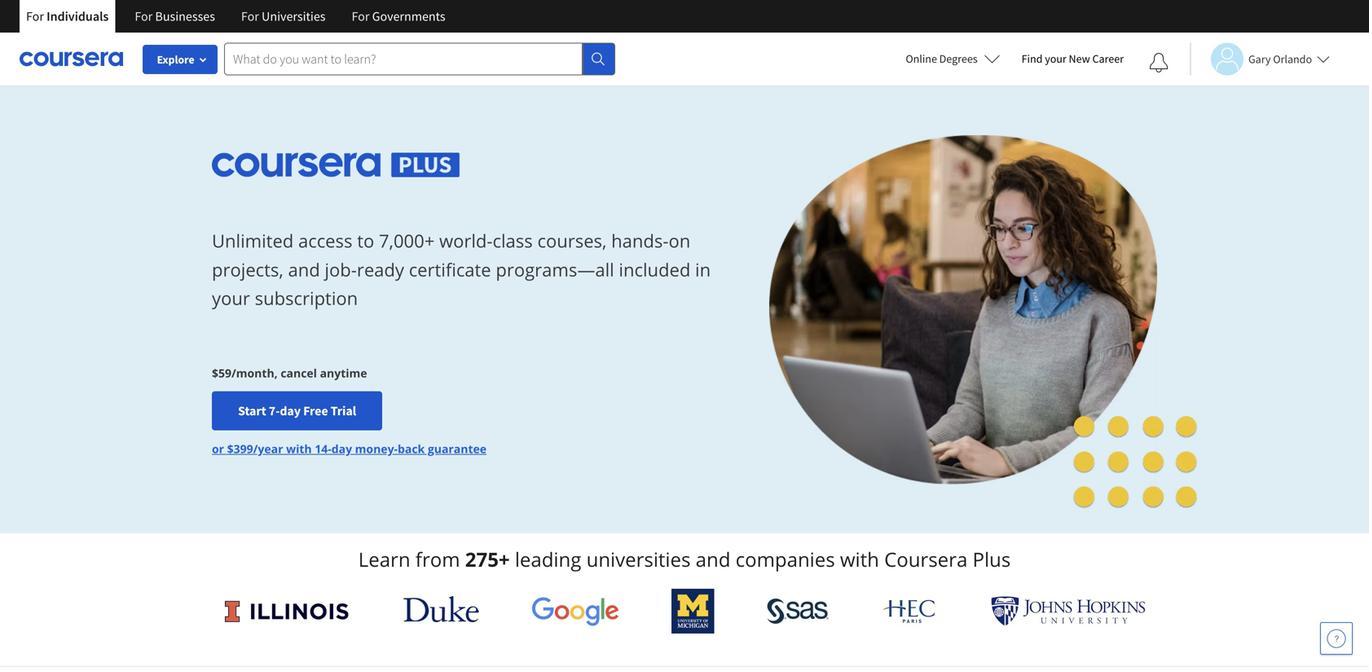 Task type: vqa. For each thing, say whether or not it's contained in the screenshot.
Coursera
yes



Task type: describe. For each thing, give the bounding box(es) containing it.
7-
[[269, 403, 280, 419]]

find your new career link
[[1014, 49, 1132, 69]]

programs—all
[[496, 258, 614, 282]]

online degrees button
[[893, 41, 1014, 77]]

back
[[398, 441, 425, 457]]

find your new career
[[1022, 51, 1124, 66]]

275+
[[465, 547, 510, 573]]

1 vertical spatial and
[[696, 547, 731, 573]]

for governments
[[352, 8, 446, 24]]

/month,
[[231, 365, 278, 381]]

/year
[[253, 441, 283, 457]]

gary
[[1249, 52, 1271, 66]]

explore button
[[143, 45, 218, 74]]

projects,
[[212, 258, 284, 282]]

and inside unlimited access to 7,000+ world-class courses, hands-on projects, and job-ready certificate programs—all included in your subscription
[[288, 258, 320, 282]]

guarantee
[[428, 441, 487, 457]]

world-
[[439, 229, 493, 253]]

online degrees
[[906, 51, 978, 66]]

day inside button
[[280, 403, 301, 419]]

online
[[906, 51, 937, 66]]

$399
[[227, 441, 253, 457]]

in
[[695, 258, 711, 282]]

start 7-day free trial
[[238, 403, 356, 419]]

orlando
[[1274, 52, 1313, 66]]

for for governments
[[352, 8, 370, 24]]

1 vertical spatial with
[[840, 547, 879, 573]]

to
[[357, 229, 374, 253]]

for for businesses
[[135, 8, 153, 24]]

your inside find your new career link
[[1045, 51, 1067, 66]]

university of michigan image
[[672, 589, 715, 634]]

certificate
[[409, 258, 491, 282]]

anytime
[[320, 365, 367, 381]]

unlimited access to 7,000+ world-class courses, hands-on projects, and job-ready certificate programs—all included in your subscription
[[212, 229, 711, 311]]

for universities
[[241, 8, 326, 24]]

career
[[1093, 51, 1124, 66]]

universities
[[587, 547, 691, 573]]

explore
[[157, 52, 194, 67]]

trial
[[331, 403, 356, 419]]

or $399 /year with 14-day money-back guarantee
[[212, 441, 487, 457]]

class
[[493, 229, 533, 253]]

ready
[[357, 258, 404, 282]]

universities
[[262, 8, 326, 24]]

show notifications image
[[1149, 53, 1169, 73]]

from
[[416, 547, 460, 573]]

start
[[238, 403, 266, 419]]

money-
[[355, 441, 398, 457]]

for businesses
[[135, 8, 215, 24]]

0 vertical spatial with
[[286, 441, 312, 457]]



Task type: locate. For each thing, give the bounding box(es) containing it.
courses,
[[538, 229, 607, 253]]

day left money-
[[332, 441, 352, 457]]

7,000+
[[379, 229, 435, 253]]

johns hopkins university image
[[991, 597, 1146, 627]]

for for universities
[[241, 8, 259, 24]]

your down projects,
[[212, 286, 250, 311]]

1 horizontal spatial day
[[332, 441, 352, 457]]

coursera
[[885, 547, 968, 573]]

hec paris image
[[882, 595, 939, 629]]

unlimited
[[212, 229, 294, 253]]

$59
[[212, 365, 231, 381]]

0 horizontal spatial with
[[286, 441, 312, 457]]

for individuals
[[26, 8, 109, 24]]

with left coursera
[[840, 547, 879, 573]]

and up university of michigan image
[[696, 547, 731, 573]]

duke university image
[[403, 597, 479, 623]]

help center image
[[1327, 629, 1347, 649]]

for left the governments
[[352, 8, 370, 24]]

and
[[288, 258, 320, 282], [696, 547, 731, 573]]

0 vertical spatial your
[[1045, 51, 1067, 66]]

day left free on the left of page
[[280, 403, 301, 419]]

learn from 275+ leading universities and companies with coursera plus
[[359, 547, 1011, 573]]

degrees
[[940, 51, 978, 66]]

businesses
[[155, 8, 215, 24]]

coursera image
[[20, 46, 123, 72]]

1 horizontal spatial your
[[1045, 51, 1067, 66]]

sas image
[[767, 599, 829, 625]]

or
[[212, 441, 224, 457]]

for for individuals
[[26, 8, 44, 24]]

find
[[1022, 51, 1043, 66]]

day
[[280, 403, 301, 419], [332, 441, 352, 457]]

companies
[[736, 547, 835, 573]]

2 for from the left
[[135, 8, 153, 24]]

1 for from the left
[[26, 8, 44, 24]]

start 7-day free trial button
[[212, 392, 382, 431]]

0 vertical spatial and
[[288, 258, 320, 282]]

job-
[[325, 258, 357, 282]]

1 horizontal spatial with
[[840, 547, 879, 573]]

None search field
[[224, 43, 615, 75]]

0 horizontal spatial your
[[212, 286, 250, 311]]

1 vertical spatial your
[[212, 286, 250, 311]]

on
[[669, 229, 691, 253]]

access
[[298, 229, 353, 253]]

for
[[26, 8, 44, 24], [135, 8, 153, 24], [241, 8, 259, 24], [352, 8, 370, 24]]

0 horizontal spatial and
[[288, 258, 320, 282]]

subscription
[[255, 286, 358, 311]]

learn
[[359, 547, 411, 573]]

with
[[286, 441, 312, 457], [840, 547, 879, 573]]

free
[[303, 403, 328, 419]]

gary orlando
[[1249, 52, 1313, 66]]

3 for from the left
[[241, 8, 259, 24]]

plus
[[973, 547, 1011, 573]]

for left businesses
[[135, 8, 153, 24]]

coursera plus image
[[212, 153, 460, 177]]

included
[[619, 258, 691, 282]]

individuals
[[47, 8, 109, 24]]

your
[[1045, 51, 1067, 66], [212, 286, 250, 311]]

1 vertical spatial day
[[332, 441, 352, 457]]

university of illinois at urbana-champaign image
[[223, 599, 351, 625]]

for left universities
[[241, 8, 259, 24]]

with left "14-"
[[286, 441, 312, 457]]

What do you want to learn? text field
[[224, 43, 583, 75]]

14-
[[315, 441, 332, 457]]

and up subscription
[[288, 258, 320, 282]]

1 horizontal spatial and
[[696, 547, 731, 573]]

your right find
[[1045, 51, 1067, 66]]

0 vertical spatial day
[[280, 403, 301, 419]]

4 for from the left
[[352, 8, 370, 24]]

hands-
[[612, 229, 669, 253]]

gary orlando button
[[1190, 43, 1330, 75]]

governments
[[372, 8, 446, 24]]

$59 /month, cancel anytime
[[212, 365, 367, 381]]

banner navigation
[[13, 0, 459, 33]]

leading
[[515, 547, 582, 573]]

0 horizontal spatial day
[[280, 403, 301, 419]]

new
[[1069, 51, 1090, 66]]

cancel
[[281, 365, 317, 381]]

for left individuals
[[26, 8, 44, 24]]

your inside unlimited access to 7,000+ world-class courses, hands-on projects, and job-ready certificate programs—all included in your subscription
[[212, 286, 250, 311]]

google image
[[531, 597, 620, 627]]



